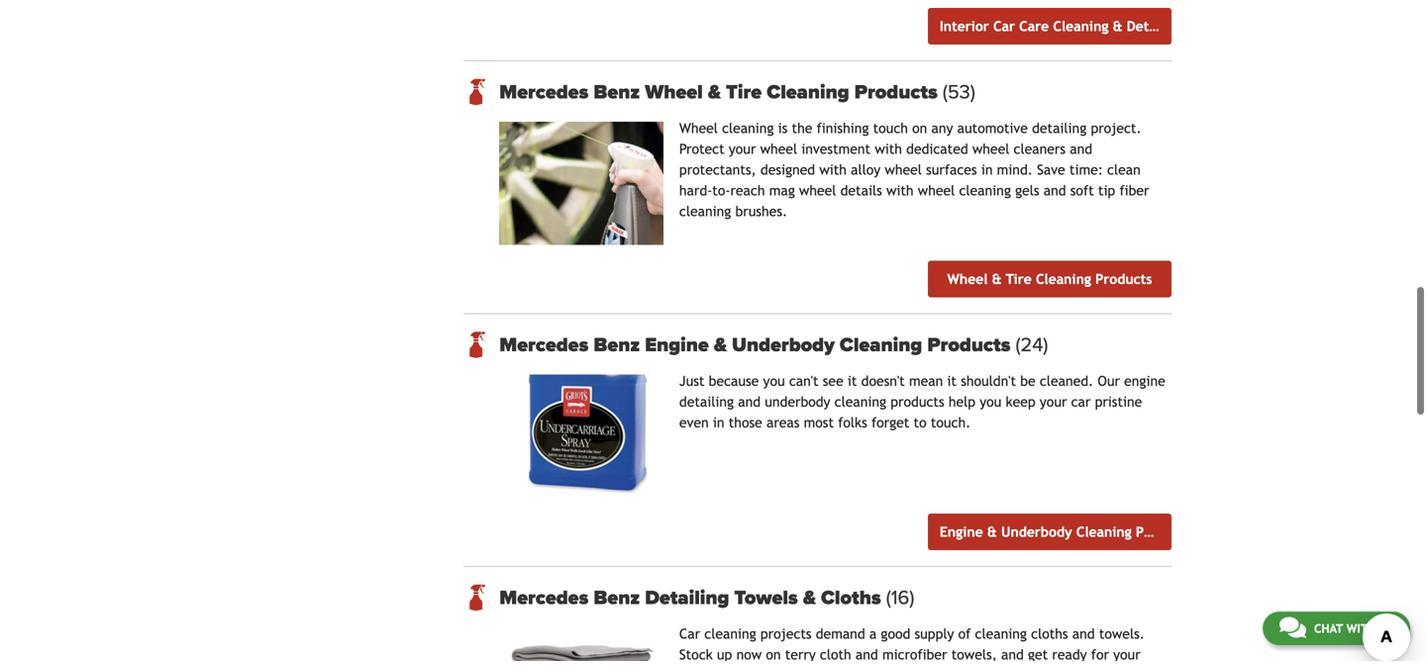 Task type: vqa. For each thing, say whether or not it's contained in the screenshot.
Mfg#: 006555ECS04A02KT
no



Task type: locate. For each thing, give the bounding box(es) containing it.
clean
[[1108, 162, 1141, 178]]

wheel & tire cleaning products
[[948, 271, 1153, 287]]

towels
[[735, 587, 798, 610]]

1 horizontal spatial underbody
[[1002, 525, 1073, 540]]

in left mind.
[[982, 162, 993, 178]]

products inside interior car care cleaning & detailing products link
[[1189, 18, 1246, 34]]

in
[[982, 162, 993, 178], [713, 415, 725, 431]]

in inside wheel cleaning is the finishing touch on any automotive detailing project. protect your wheel investment with dedicated wheel cleaners and protectants, designed with alloy wheel surfaces in mind. save time: clean hard-to-reach mag wheel details with wheel cleaning gels and soft tip fiber cleaning brushes.
[[982, 162, 993, 178]]

wheel & tire cleaning products link
[[928, 261, 1172, 298]]

cleaners
[[1014, 141, 1066, 157]]

1 vertical spatial your
[[1040, 394, 1068, 410]]

0 vertical spatial mercedes
[[500, 80, 589, 104]]

1 vertical spatial detailing
[[645, 587, 730, 610]]

your up protectants,
[[729, 141, 756, 157]]

doesn't
[[862, 374, 905, 389]]

1 vertical spatial and
[[1044, 183, 1067, 199]]

detailing up even
[[680, 394, 734, 410]]

in inside just because you can't see it doesn't mean it shouldn't be cleaned. our engine detailing and underbody cleaning products help you keep your car pristine even in those areas most folks forget to touch.
[[713, 415, 725, 431]]

wheel down automotive
[[973, 141, 1010, 157]]

0 vertical spatial detailing
[[1127, 18, 1185, 34]]

tire up protectants,
[[726, 80, 762, 104]]

you
[[764, 374, 785, 389], [980, 394, 1002, 410]]

on
[[913, 120, 928, 136]]

wheel for wheel & tire cleaning products
[[948, 271, 988, 287]]

cleaning up 'folks'
[[835, 394, 887, 410]]

cleaning left is
[[722, 120, 774, 136]]

with right details
[[887, 183, 914, 199]]

2 mercedes from the top
[[500, 333, 589, 357]]

1 horizontal spatial you
[[980, 394, 1002, 410]]

cleaning
[[722, 120, 774, 136], [960, 183, 1012, 199], [680, 204, 732, 220], [835, 394, 887, 410]]

1 vertical spatial underbody
[[1002, 525, 1073, 540]]

1 vertical spatial benz
[[594, 333, 640, 357]]

0 horizontal spatial detailing
[[680, 394, 734, 410]]

mag
[[770, 183, 795, 199]]

0 horizontal spatial and
[[738, 394, 761, 410]]

2 vertical spatial wheel
[[948, 271, 988, 287]]

0 vertical spatial in
[[982, 162, 993, 178]]

1 benz from the top
[[594, 80, 640, 104]]

it up help
[[948, 374, 957, 389]]

1 vertical spatial wheel
[[680, 120, 718, 136]]

mercedes for mercedes benz                                                                                    detailing towels & cloths
[[500, 587, 589, 610]]

gels
[[1016, 183, 1040, 199]]

benz for wheel
[[594, 80, 640, 104]]

detailing inside wheel cleaning is the finishing touch on any automotive detailing project. protect your wheel investment with dedicated wheel cleaners and protectants, designed with alloy wheel surfaces in mind. save time: clean hard-to-reach mag wheel details with wheel cleaning gels and soft tip fiber cleaning brushes.
[[1033, 120, 1087, 136]]

care
[[1020, 18, 1050, 34]]

and
[[1070, 141, 1093, 157], [1044, 183, 1067, 199], [738, 394, 761, 410]]

benz
[[594, 80, 640, 104], [594, 333, 640, 357], [594, 587, 640, 610]]

0 horizontal spatial in
[[713, 415, 725, 431]]

0 horizontal spatial you
[[764, 374, 785, 389]]

is
[[779, 120, 788, 136]]

cleaning for engine
[[1077, 525, 1132, 540]]

in for mercedes benz                                                                                    engine & underbody cleaning products
[[713, 415, 725, 431]]

0 horizontal spatial it
[[848, 374, 858, 389]]

2 benz from the top
[[594, 333, 640, 357]]

2 horizontal spatial and
[[1070, 141, 1093, 157]]

chat with us link
[[1263, 612, 1411, 646]]

products for interior car care cleaning & detailing products
[[1189, 18, 1246, 34]]

interior
[[940, 18, 990, 34]]

wheel
[[645, 80, 703, 104], [680, 120, 718, 136], [948, 271, 988, 287]]

mercedes up detailing towels & cloths thumbnail image
[[500, 587, 589, 610]]

tire
[[726, 80, 762, 104], [1006, 271, 1032, 287]]

mercedes benz                                                                                    engine & underbody cleaning products link
[[500, 333, 1172, 357]]

wheel right mag
[[800, 183, 837, 199]]

wheel down is
[[761, 141, 798, 157]]

be
[[1021, 374, 1036, 389]]

soft
[[1071, 183, 1095, 199]]

1 horizontal spatial engine
[[940, 525, 984, 540]]

pristine
[[1095, 394, 1143, 410]]

detailing
[[1127, 18, 1185, 34], [645, 587, 730, 610]]

3 benz from the top
[[594, 587, 640, 610]]

1 horizontal spatial and
[[1044, 183, 1067, 199]]

engine & underbody cleaning products link
[[928, 514, 1193, 551]]

and down save
[[1044, 183, 1067, 199]]

benz up wheel & tire cleaning products thumbnail image
[[594, 80, 640, 104]]

&
[[1113, 18, 1123, 34], [708, 80, 721, 104], [993, 271, 1002, 287], [714, 333, 727, 357], [988, 525, 998, 540], [803, 587, 816, 610]]

with down touch
[[875, 141, 903, 157]]

mercedes
[[500, 80, 589, 104], [500, 333, 589, 357], [500, 587, 589, 610]]

engine & underbody cleaning products thumbnail image image
[[500, 375, 664, 498]]

it right the see
[[848, 374, 858, 389]]

0 vertical spatial benz
[[594, 80, 640, 104]]

and up time:
[[1070, 141, 1093, 157]]

cleaning inside just because you can't see it doesn't mean it shouldn't be cleaned. our engine detailing and underbody cleaning products help you keep your car pristine even in those areas most folks forget to touch.
[[835, 394, 887, 410]]

with
[[875, 141, 903, 157], [820, 162, 847, 178], [887, 183, 914, 199], [1347, 622, 1376, 636]]

to-
[[713, 183, 731, 199]]

1 vertical spatial engine
[[940, 525, 984, 540]]

forget
[[872, 415, 910, 431]]

2 vertical spatial and
[[738, 394, 761, 410]]

you down "shouldn't"
[[980, 394, 1002, 410]]

cleaning inside the engine & underbody cleaning products 'link'
[[1077, 525, 1132, 540]]

1 vertical spatial detailing
[[680, 394, 734, 410]]

wheel inside wheel cleaning is the finishing touch on any automotive detailing project. protect your wheel investment with dedicated wheel cleaners and protectants, designed with alloy wheel surfaces in mind. save time: clean hard-to-reach mag wheel details with wheel cleaning gels and soft tip fiber cleaning brushes.
[[680, 120, 718, 136]]

and up those at the bottom
[[738, 394, 761, 410]]

your
[[729, 141, 756, 157], [1040, 394, 1068, 410]]

shouldn't
[[961, 374, 1017, 389]]

detailing up cleaners
[[1033, 120, 1087, 136]]

us
[[1380, 622, 1394, 636]]

underbody
[[765, 394, 831, 410]]

your down cleaned. on the right
[[1040, 394, 1068, 410]]

0 horizontal spatial tire
[[726, 80, 762, 104]]

products for mercedes benz                                                                                    engine & underbody cleaning products
[[928, 333, 1011, 357]]

cleaning inside interior car care cleaning & detailing products link
[[1054, 18, 1109, 34]]

mercedes up engine & underbody cleaning products thumbnail image
[[500, 333, 589, 357]]

automotive
[[958, 120, 1028, 136]]

in right even
[[713, 415, 725, 431]]

tire down the gels on the right top of page
[[1006, 271, 1032, 287]]

1 horizontal spatial it
[[948, 374, 957, 389]]

0 vertical spatial underbody
[[732, 333, 835, 357]]

0 horizontal spatial underbody
[[732, 333, 835, 357]]

0 horizontal spatial your
[[729, 141, 756, 157]]

mercedes for mercedes benz                                                                                    engine & underbody cleaning products
[[500, 333, 589, 357]]

detailing towels & cloths thumbnail image image
[[500, 628, 664, 662]]

1 vertical spatial tire
[[1006, 271, 1032, 287]]

2 vertical spatial benz
[[594, 587, 640, 610]]

save
[[1038, 162, 1066, 178]]

reach
[[731, 183, 765, 199]]

benz up engine & underbody cleaning products thumbnail image
[[594, 333, 640, 357]]

it
[[848, 374, 858, 389], [948, 374, 957, 389]]

1 horizontal spatial your
[[1040, 394, 1068, 410]]

engine
[[1125, 374, 1166, 389]]

engine inside 'link'
[[940, 525, 984, 540]]

3 mercedes from the top
[[500, 587, 589, 610]]

mercedes up wheel & tire cleaning products thumbnail image
[[500, 80, 589, 104]]

products inside the engine & underbody cleaning products 'link'
[[1136, 525, 1193, 540]]

1 vertical spatial in
[[713, 415, 725, 431]]

cleaning inside wheel & tire cleaning products link
[[1036, 271, 1092, 287]]

1 it from the left
[[848, 374, 858, 389]]

0 vertical spatial engine
[[645, 333, 709, 357]]

even
[[680, 415, 709, 431]]

2 vertical spatial mercedes
[[500, 587, 589, 610]]

1 horizontal spatial in
[[982, 162, 993, 178]]

wheel
[[761, 141, 798, 157], [973, 141, 1010, 157], [885, 162, 922, 178], [800, 183, 837, 199], [918, 183, 955, 199]]

keep
[[1006, 394, 1036, 410]]

products
[[1189, 18, 1246, 34], [855, 80, 938, 104], [1096, 271, 1153, 287], [928, 333, 1011, 357], [1136, 525, 1193, 540]]

chat with us
[[1315, 622, 1394, 636]]

1 vertical spatial mercedes
[[500, 333, 589, 357]]

1 horizontal spatial detailing
[[1033, 120, 1087, 136]]

underbody
[[732, 333, 835, 357], [1002, 525, 1073, 540]]

cleaning for interior
[[1054, 18, 1109, 34]]

just because you can't see it doesn't mean it shouldn't be cleaned. our engine detailing and underbody cleaning products help you keep your car pristine even in those areas most folks forget to touch.
[[680, 374, 1166, 431]]

0 vertical spatial your
[[729, 141, 756, 157]]

help
[[949, 394, 976, 410]]

cleaning
[[1054, 18, 1109, 34], [767, 80, 850, 104], [1036, 271, 1092, 287], [840, 333, 923, 357], [1077, 525, 1132, 540]]

you left can't on the bottom right of the page
[[764, 374, 785, 389]]

1 mercedes from the top
[[500, 80, 589, 104]]

0 horizontal spatial engine
[[645, 333, 709, 357]]

benz up detailing towels & cloths thumbnail image
[[594, 587, 640, 610]]

in for mercedes benz                                                                                    wheel & tire cleaning products
[[982, 162, 993, 178]]

protect
[[680, 141, 725, 157]]

cleaning down mind.
[[960, 183, 1012, 199]]

detailing
[[1033, 120, 1087, 136], [680, 394, 734, 410]]

engine
[[645, 333, 709, 357], [940, 525, 984, 540]]

0 vertical spatial detailing
[[1033, 120, 1087, 136]]

cleaning down hard-
[[680, 204, 732, 220]]



Task type: describe. For each thing, give the bounding box(es) containing it.
wheel for wheel cleaning is the finishing touch on any automotive detailing project. protect your wheel investment with dedicated wheel cleaners and protectants, designed with alloy wheel surfaces in mind. save time: clean hard-to-reach mag wheel details with wheel cleaning gels and soft tip fiber cleaning brushes.
[[680, 120, 718, 136]]

products
[[891, 394, 945, 410]]

comments image
[[1280, 616, 1307, 640]]

0 vertical spatial and
[[1070, 141, 1093, 157]]

protectants,
[[680, 162, 757, 178]]

touch.
[[931, 415, 971, 431]]

hard-
[[680, 183, 713, 199]]

wheel cleaning is the finishing touch on any automotive detailing project. protect your wheel investment with dedicated wheel cleaners and protectants, designed with alloy wheel surfaces in mind. save time: clean hard-to-reach mag wheel details with wheel cleaning gels and soft tip fiber cleaning brushes.
[[680, 120, 1150, 220]]

your inside wheel cleaning is the finishing touch on any automotive detailing project. protect your wheel investment with dedicated wheel cleaners and protectants, designed with alloy wheel surfaces in mind. save time: clean hard-to-reach mag wheel details with wheel cleaning gels and soft tip fiber cleaning brushes.
[[729, 141, 756, 157]]

designed
[[761, 162, 816, 178]]

& inside 'link'
[[988, 525, 998, 540]]

any
[[932, 120, 954, 136]]

alloy
[[851, 162, 881, 178]]

brushes.
[[736, 204, 788, 220]]

1 vertical spatial you
[[980, 394, 1002, 410]]

engine & underbody cleaning products
[[940, 525, 1193, 540]]

surfaces
[[927, 162, 978, 178]]

areas
[[767, 415, 800, 431]]

mind.
[[998, 162, 1033, 178]]

wheel right alloy
[[885, 162, 922, 178]]

most
[[804, 415, 834, 431]]

wheel down surfaces in the right of the page
[[918, 183, 955, 199]]

mercedes benz                                                                                    detailing towels & cloths
[[500, 587, 887, 610]]

mercedes benz                                                                                    wheel & tire cleaning products link
[[500, 80, 1172, 104]]

mercedes for mercedes benz                                                                                    wheel & tire cleaning products
[[500, 80, 589, 104]]

2 it from the left
[[948, 374, 957, 389]]

wheel & tire cleaning products thumbnail image image
[[500, 122, 664, 245]]

interior car care cleaning & detailing products link
[[928, 8, 1246, 45]]

car
[[994, 18, 1016, 34]]

touch
[[874, 120, 909, 136]]

products inside wheel & tire cleaning products link
[[1096, 271, 1153, 287]]

products for mercedes benz                                                                                    wheel & tire cleaning products
[[855, 80, 938, 104]]

because
[[709, 374, 759, 389]]

dedicated
[[907, 141, 969, 157]]

underbody inside 'link'
[[1002, 525, 1073, 540]]

with left us
[[1347, 622, 1376, 636]]

0 vertical spatial wheel
[[645, 80, 703, 104]]

mercedes benz                                                                                    wheel & tire cleaning products
[[500, 80, 943, 104]]

chat
[[1315, 622, 1344, 636]]

our
[[1098, 374, 1121, 389]]

folks
[[839, 415, 868, 431]]

interior car care cleaning & detailing products
[[940, 18, 1246, 34]]

can't
[[790, 374, 819, 389]]

mercedes benz                                                                                    detailing towels & cloths link
[[500, 587, 1172, 610]]

mean
[[910, 374, 944, 389]]

cloths
[[821, 587, 882, 610]]

cleaning for wheel
[[1036, 271, 1092, 287]]

mercedes benz                                                                                    engine & underbody cleaning products
[[500, 333, 1016, 357]]

see
[[823, 374, 844, 389]]

0 horizontal spatial detailing
[[645, 587, 730, 610]]

the
[[792, 120, 813, 136]]

car
[[1072, 394, 1091, 410]]

1 horizontal spatial tire
[[1006, 271, 1032, 287]]

details
[[841, 183, 883, 199]]

detailing inside just because you can't see it doesn't mean it shouldn't be cleaned. our engine detailing and underbody cleaning products help you keep your car pristine even in those areas most folks forget to touch.
[[680, 394, 734, 410]]

benz for detailing
[[594, 587, 640, 610]]

project.
[[1091, 120, 1142, 136]]

time:
[[1070, 162, 1104, 178]]

just
[[680, 374, 705, 389]]

investment
[[802, 141, 871, 157]]

0 vertical spatial tire
[[726, 80, 762, 104]]

tip
[[1099, 183, 1116, 199]]

fiber
[[1120, 183, 1150, 199]]

1 horizontal spatial detailing
[[1127, 18, 1185, 34]]

0 vertical spatial you
[[764, 374, 785, 389]]

cleaned.
[[1040, 374, 1094, 389]]

benz for engine
[[594, 333, 640, 357]]

your inside just because you can't see it doesn't mean it shouldn't be cleaned. our engine detailing and underbody cleaning products help you keep your car pristine even in those areas most folks forget to touch.
[[1040, 394, 1068, 410]]

those
[[729, 415, 763, 431]]

to
[[914, 415, 927, 431]]

with down investment
[[820, 162, 847, 178]]

finishing
[[817, 120, 869, 136]]

and inside just because you can't see it doesn't mean it shouldn't be cleaned. our engine detailing and underbody cleaning products help you keep your car pristine even in those areas most folks forget to touch.
[[738, 394, 761, 410]]



